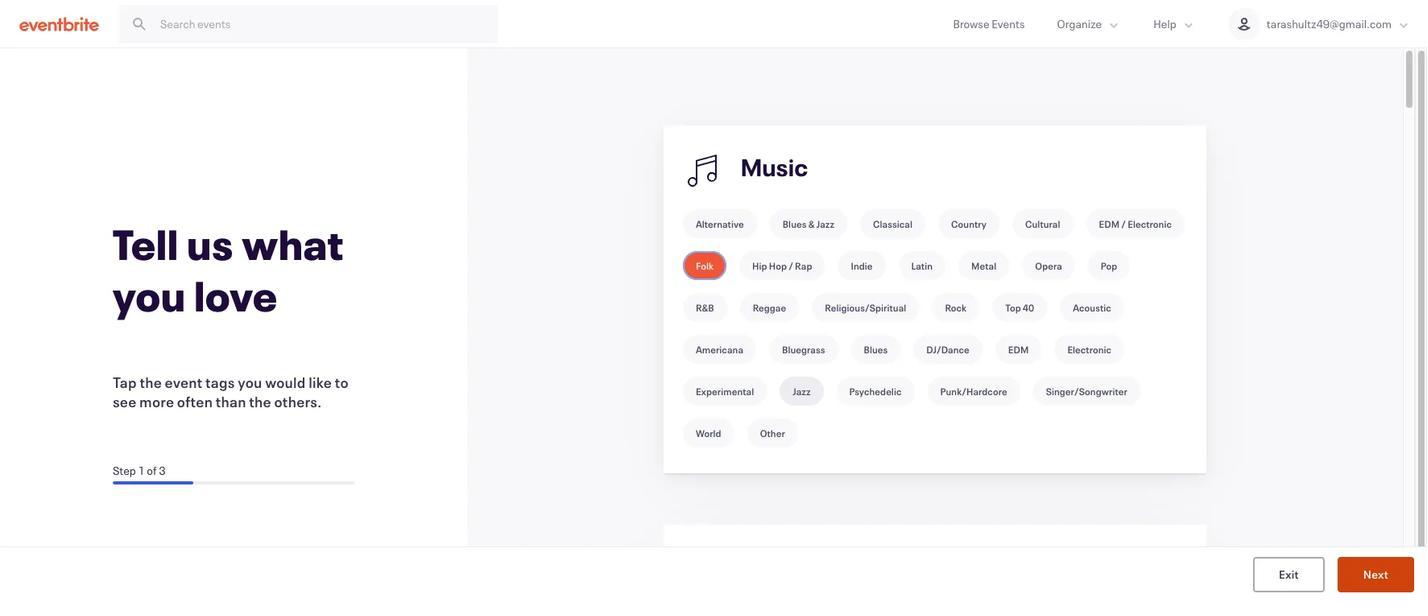 Task type: describe. For each thing, give the bounding box(es) containing it.
bluegrass
[[782, 343, 826, 356]]

experimental
[[696, 385, 754, 398]]

top
[[1006, 301, 1021, 314]]

music
[[741, 152, 809, 183]]

like
[[309, 373, 332, 392]]

rap
[[795, 259, 813, 272]]

3
[[159, 463, 166, 478]]

indie
[[851, 259, 873, 272]]

tarashultz49@gmail.com
[[1267, 16, 1392, 31]]

americana
[[696, 343, 744, 356]]

1 horizontal spatial the
[[249, 392, 272, 411]]

eventbrite image
[[19, 16, 99, 32]]

classical
[[873, 218, 913, 230]]

tell us what you love
[[113, 216, 344, 323]]

of
[[147, 463, 157, 478]]

event
[[165, 373, 203, 392]]

edm button
[[996, 335, 1042, 364]]

love
[[194, 268, 278, 323]]

latin button
[[899, 251, 946, 280]]

electronic inside button
[[1128, 218, 1172, 230]]

cultural
[[1026, 218, 1061, 230]]

step
[[113, 463, 136, 478]]

other button
[[747, 419, 798, 448]]

reggae button
[[740, 293, 800, 322]]

americana button
[[683, 335, 757, 364]]

acoustic button
[[1061, 293, 1125, 322]]

folk button
[[683, 251, 727, 280]]

punk/hardcore
[[941, 385, 1008, 398]]

religious/spiritual
[[825, 301, 907, 314]]

pop button
[[1088, 251, 1131, 280]]

cultural button
[[1013, 209, 1074, 239]]

help link
[[1138, 0, 1213, 48]]

tarashultz49@gmail.com link
[[1213, 0, 1428, 48]]

tap the event tags you would like to see more often than the others.
[[113, 373, 349, 411]]

exit
[[1280, 567, 1299, 582]]

r&b button
[[683, 293, 727, 322]]

than
[[216, 392, 246, 411]]

hop
[[769, 259, 787, 272]]

electronic button
[[1055, 335, 1125, 364]]

experimental button
[[683, 377, 767, 406]]

organize
[[1058, 16, 1102, 31]]

r&b
[[696, 301, 714, 314]]

jazz button
[[780, 377, 824, 406]]

latin
[[912, 259, 933, 272]]

step 1 of 3
[[113, 463, 166, 478]]

edm for edm
[[1009, 343, 1029, 356]]

folk
[[696, 259, 714, 272]]

tap
[[113, 373, 137, 392]]

browse events link
[[938, 0, 1041, 48]]

often
[[177, 392, 213, 411]]

hip
[[753, 259, 768, 272]]

to
[[335, 373, 349, 392]]

acoustic
[[1073, 301, 1112, 314]]

browse
[[954, 16, 990, 31]]



Task type: locate. For each thing, give the bounding box(es) containing it.
0 horizontal spatial electronic
[[1068, 343, 1112, 356]]

other
[[760, 427, 786, 440]]

jazz down bluegrass
[[793, 385, 811, 398]]

edm for edm / electronic
[[1100, 218, 1120, 230]]

blues for blues & jazz
[[783, 218, 807, 230]]

tell
[[113, 216, 179, 271]]

electronic
[[1128, 218, 1172, 230], [1068, 343, 1112, 356]]

1 vertical spatial /
[[789, 259, 794, 272]]

0 vertical spatial /
[[1122, 218, 1126, 230]]

&
[[809, 218, 815, 230]]

country button
[[939, 209, 1000, 239]]

world button
[[683, 419, 735, 448]]

pop
[[1101, 259, 1118, 272]]

the
[[140, 373, 162, 392], [249, 392, 272, 411]]

help
[[1154, 16, 1177, 31]]

0 vertical spatial blues
[[783, 218, 807, 230]]

you left us
[[113, 268, 186, 323]]

0 horizontal spatial you
[[113, 268, 186, 323]]

jazz
[[817, 218, 835, 230], [793, 385, 811, 398]]

1 horizontal spatial blues
[[864, 343, 888, 356]]

1 vertical spatial blues
[[864, 343, 888, 356]]

singer/songwriter
[[1046, 385, 1128, 398]]

browse events
[[954, 16, 1025, 31]]

electronic down acoustic "button"
[[1068, 343, 1112, 356]]

tags
[[205, 373, 235, 392]]

alternative
[[696, 218, 744, 230]]

bluegrass button
[[770, 335, 838, 364]]

0 vertical spatial jazz
[[817, 218, 835, 230]]

jazz right &
[[817, 218, 835, 230]]

edm
[[1100, 218, 1120, 230], [1009, 343, 1029, 356]]

/
[[1122, 218, 1126, 230], [789, 259, 794, 272]]

country
[[952, 218, 987, 230]]

blues inside the blues button
[[864, 343, 888, 356]]

organize link
[[1041, 0, 1138, 48]]

1 horizontal spatial jazz
[[817, 218, 835, 230]]

/ left rap
[[789, 259, 794, 272]]

blues & jazz button
[[770, 209, 848, 239]]

psychedelic button
[[837, 377, 915, 406]]

/ inside edm / electronic button
[[1122, 218, 1126, 230]]

opera
[[1036, 259, 1063, 272]]

edm / electronic button
[[1087, 209, 1185, 239]]

1 vertical spatial you
[[238, 373, 262, 392]]

more
[[139, 392, 174, 411]]

electronic inside "button"
[[1068, 343, 1112, 356]]

1 horizontal spatial /
[[1122, 218, 1126, 230]]

blues for blues
[[864, 343, 888, 356]]

events
[[992, 16, 1025, 31]]

opera button
[[1023, 251, 1076, 280]]

edm / electronic
[[1100, 218, 1172, 230]]

hip hop / rap
[[753, 259, 813, 272]]

metal
[[972, 259, 997, 272]]

see
[[113, 392, 137, 411]]

you
[[113, 268, 186, 323], [238, 373, 262, 392]]

top 40 button
[[993, 293, 1048, 322]]

hip hop / rap button
[[740, 251, 825, 280]]

the right the tap
[[140, 373, 162, 392]]

next
[[1364, 567, 1389, 582]]

next button
[[1338, 558, 1415, 593]]

/ inside hip hop / rap "button"
[[789, 259, 794, 272]]

blues inside blues & jazz button
[[783, 218, 807, 230]]

would
[[265, 373, 306, 392]]

blues
[[783, 218, 807, 230], [864, 343, 888, 356]]

1 horizontal spatial edm
[[1100, 218, 1120, 230]]

alternative button
[[683, 209, 757, 239]]

0 vertical spatial you
[[113, 268, 186, 323]]

electronic up pop button
[[1128, 218, 1172, 230]]

0 horizontal spatial jazz
[[793, 385, 811, 398]]

1 vertical spatial edm
[[1009, 343, 1029, 356]]

punk/hardcore button
[[928, 377, 1021, 406]]

others.
[[274, 392, 322, 411]]

you right tags
[[238, 373, 262, 392]]

1 horizontal spatial you
[[238, 373, 262, 392]]

psychedelic
[[850, 385, 902, 398]]

rock
[[945, 301, 967, 314]]

you inside tell us what you love
[[113, 268, 186, 323]]

you inside tap the event tags you would like to see more often than the others.
[[238, 373, 262, 392]]

metal button
[[959, 251, 1010, 280]]

reggae
[[753, 301, 787, 314]]

0 vertical spatial edm
[[1100, 218, 1120, 230]]

indie button
[[838, 251, 886, 280]]

edm up pop button
[[1100, 218, 1120, 230]]

1 vertical spatial jazz
[[793, 385, 811, 398]]

1
[[138, 463, 145, 478]]

rock button
[[933, 293, 980, 322]]

blues left &
[[783, 218, 807, 230]]

0 vertical spatial electronic
[[1128, 218, 1172, 230]]

/ up pop button
[[1122, 218, 1126, 230]]

0 horizontal spatial edm
[[1009, 343, 1029, 356]]

blues & jazz
[[783, 218, 835, 230]]

top 40
[[1006, 301, 1035, 314]]

progressbar progress bar
[[113, 481, 354, 485]]

dj/dance button
[[914, 335, 983, 364]]

exit button
[[1254, 558, 1325, 593]]

religious/spiritual button
[[812, 293, 920, 322]]

progressbar image
[[113, 481, 193, 485]]

1 horizontal spatial electronic
[[1128, 218, 1172, 230]]

40
[[1023, 301, 1035, 314]]

0 horizontal spatial the
[[140, 373, 162, 392]]

classical button
[[861, 209, 926, 239]]

0 horizontal spatial /
[[789, 259, 794, 272]]

blues up psychedelic
[[864, 343, 888, 356]]

world
[[696, 427, 722, 440]]

blues button
[[851, 335, 901, 364]]

dj/dance
[[927, 343, 970, 356]]

singer/songwriter button
[[1033, 377, 1141, 406]]

0 horizontal spatial blues
[[783, 218, 807, 230]]

edm down top 40 button
[[1009, 343, 1029, 356]]

us
[[187, 216, 234, 271]]

what
[[242, 216, 344, 271]]

1 vertical spatial electronic
[[1068, 343, 1112, 356]]

the right than
[[249, 392, 272, 411]]



Task type: vqa. For each thing, say whether or not it's contained in the screenshot.
bottommost the 'Other'
no



